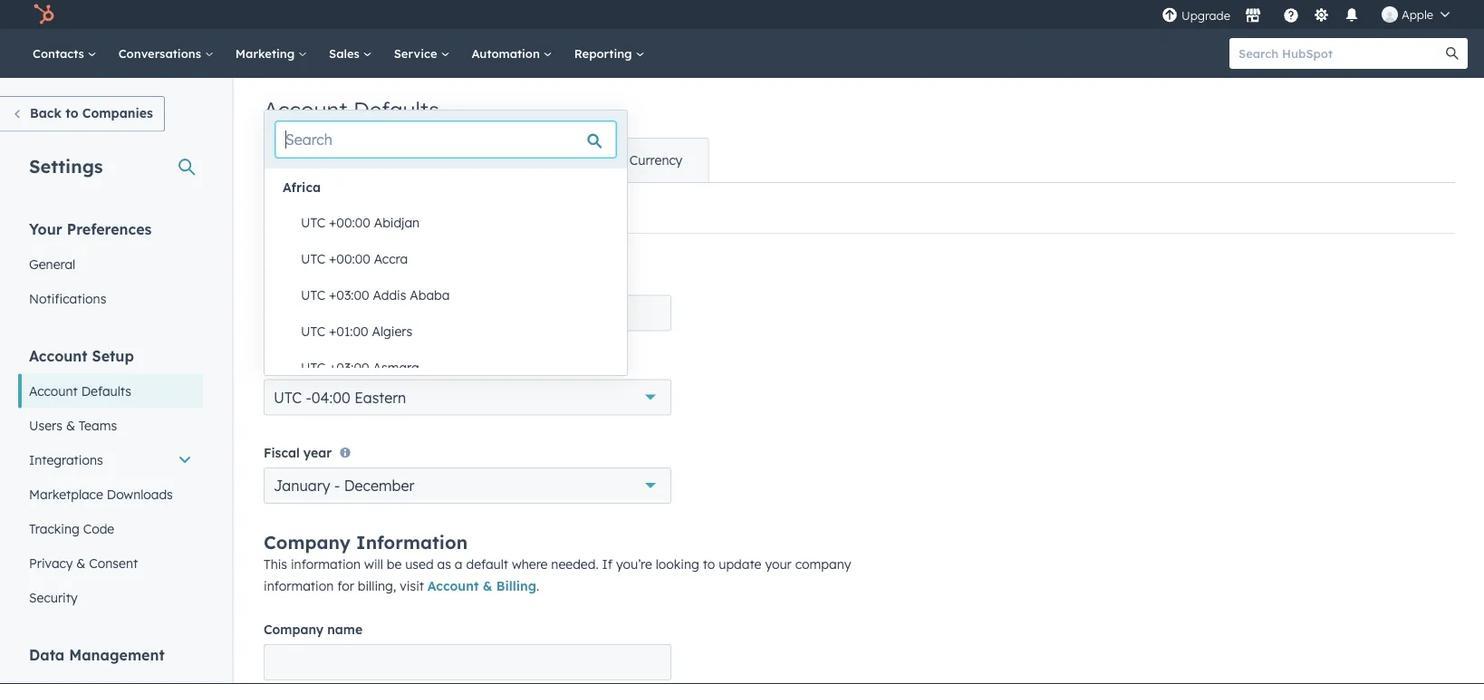 Task type: describe. For each thing, give the bounding box(es) containing it.
consent
[[89, 555, 138, 571]]

navigation containing general
[[264, 138, 709, 183]]

hubspot image
[[33, 4, 54, 25]]

back
[[30, 105, 62, 121]]

company name
[[264, 622, 363, 638]]

utc +00:00 abidjan button
[[283, 205, 627, 241]]

preferences
[[67, 220, 152, 238]]

help button
[[1276, 0, 1307, 29]]

bob builder image
[[1382, 6, 1399, 23]]

to inside 'link'
[[65, 105, 78, 121]]

0 vertical spatial defaults
[[353, 96, 439, 123]]

notifications button
[[1337, 0, 1368, 29]]

& for consent
[[76, 555, 86, 571]]

user defaults
[[497, 152, 578, 168]]

your
[[765, 557, 792, 572]]

defaults
[[302, 199, 350, 215]]

if
[[602, 557, 613, 572]]

looking
[[656, 557, 700, 572]]

contacts link
[[22, 29, 108, 78]]

users & teams
[[29, 417, 117, 433]]

sales link
[[318, 29, 383, 78]]

help image
[[1284, 8, 1300, 24]]

notifications link
[[18, 281, 203, 316]]

settings link
[[1311, 5, 1333, 24]]

ababa
[[410, 287, 450, 303]]

africa list box
[[265, 205, 627, 684]]

eastern
[[355, 389, 406, 407]]

& for billing
[[483, 578, 493, 594]]

0 vertical spatial account defaults
[[264, 96, 439, 123]]

will for information
[[365, 557, 383, 572]]

december
[[344, 477, 415, 495]]

utc +01:00 algiers
[[301, 324, 413, 339]]

+00:00 for accra
[[329, 251, 371, 267]]

company
[[796, 557, 852, 572]]

+03:00 for addis
[[329, 287, 370, 303]]

utc for utc +03:00 addis ababa
[[301, 287, 326, 303]]

utc +03:00 asmara button
[[283, 350, 627, 386]]

account down the marketing link
[[264, 96, 347, 123]]

marketplace downloads link
[[18, 477, 203, 512]]

upgrade
[[1182, 8, 1231, 23]]

search button
[[1438, 38, 1469, 69]]

as
[[437, 557, 451, 572]]

reporting
[[574, 46, 636, 61]]

+01:00
[[329, 324, 369, 339]]

account & billing .
[[428, 578, 540, 594]]

currency
[[630, 152, 683, 168]]

addis
[[373, 287, 406, 303]]

Search search field
[[276, 121, 616, 158]]

your
[[29, 220, 62, 238]]

security
[[29, 590, 78, 606]]

general link for preferences
[[18, 247, 203, 281]]

code
[[83, 521, 114, 537]]

time zone
[[264, 357, 328, 373]]

marketing link
[[225, 29, 318, 78]]

default
[[466, 557, 509, 572]]

user defaults link
[[471, 139, 604, 182]]

utc for utc -04:00 eastern
[[274, 389, 302, 407]]

.
[[537, 578, 540, 594]]

downloads
[[107, 486, 173, 502]]

apple button
[[1372, 0, 1461, 29]]

for
[[337, 578, 354, 594]]

tracking
[[29, 521, 80, 537]]

currency link
[[604, 139, 708, 182]]

this information will be used as a default where needed. if you're looking to update your company information for billing, visit
[[264, 557, 852, 594]]

back to companies link
[[0, 96, 165, 132]]

privacy & consent
[[29, 555, 138, 571]]

Search HubSpot search field
[[1230, 38, 1452, 69]]

account down utc +00:00 accra
[[264, 272, 315, 288]]

time
[[264, 357, 294, 373]]

contacts
[[33, 46, 88, 61]]

automation link
[[461, 29, 564, 78]]

+00:00 for abidjan
[[329, 215, 371, 231]]

utc +03:00 asmara
[[301, 360, 419, 376]]

asmara
[[373, 360, 419, 376]]

utc -04:00 eastern
[[274, 389, 406, 407]]

none field containing africa
[[265, 111, 627, 684]]

account & billing link
[[428, 578, 537, 594]]

company for company information
[[264, 531, 351, 554]]

conversations link
[[108, 29, 225, 78]]

teams
[[79, 417, 117, 433]]

where
[[512, 557, 548, 572]]

utc -04:00 eastern button
[[264, 380, 672, 416]]

users & teams link
[[18, 408, 203, 443]]

to inside this information will be used as a default where needed. if you're looking to update your company information for billing, visit
[[703, 557, 716, 572]]

update
[[719, 557, 762, 572]]

security link
[[18, 581, 203, 615]]

data management element
[[18, 645, 203, 684]]

back to companies
[[30, 105, 153, 121]]

utc for utc +00:00 accra
[[301, 251, 326, 267]]



Task type: vqa. For each thing, say whether or not it's contained in the screenshot.
Provide
no



Task type: locate. For each thing, give the bounding box(es) containing it.
2 company from the top
[[264, 622, 324, 638]]

0 horizontal spatial general link
[[18, 247, 203, 281]]

account setup
[[29, 347, 134, 365]]

2 horizontal spatial defaults
[[528, 152, 578, 168]]

2 vertical spatial to
[[703, 557, 716, 572]]

upgrade image
[[1162, 8, 1178, 24]]

1 vertical spatial +00:00
[[329, 251, 371, 267]]

year
[[304, 445, 332, 461]]

utc right these
[[301, 215, 326, 231]]

name
[[318, 272, 353, 288], [327, 622, 363, 638]]

Account name text field
[[264, 295, 672, 331]]

be left applied
[[376, 199, 391, 215]]

will for defaults
[[354, 199, 373, 215]]

account defaults down "account setup"
[[29, 383, 131, 399]]

utc +00:00 accra
[[301, 251, 408, 267]]

+03:00 for asmara
[[329, 360, 370, 376]]

entire
[[482, 199, 516, 215]]

+00:00 inside "button"
[[329, 251, 371, 267]]

defaults right user at the left of the page
[[528, 152, 578, 168]]

billing,
[[358, 578, 396, 594]]

&
[[66, 417, 75, 433], [76, 555, 86, 571], [483, 578, 493, 594]]

privacy
[[29, 555, 73, 571]]

1 vertical spatial &
[[76, 555, 86, 571]]

branding
[[391, 152, 445, 168]]

1 horizontal spatial account defaults
[[264, 96, 439, 123]]

utc up zone
[[301, 324, 326, 339]]

general down your
[[29, 256, 75, 272]]

1 vertical spatial +03:00
[[329, 360, 370, 376]]

0 vertical spatial -
[[306, 389, 312, 407]]

user
[[497, 152, 524, 168]]

1 horizontal spatial general
[[290, 152, 339, 168]]

fiscal year
[[264, 445, 332, 461]]

the
[[459, 199, 478, 215]]

this
[[264, 557, 287, 572]]

defaults for account defaults link
[[81, 383, 131, 399]]

needed.
[[551, 557, 599, 572]]

information up for
[[291, 557, 361, 572]]

company down this
[[264, 622, 324, 638]]

1 horizontal spatial defaults
[[353, 96, 439, 123]]

your preferences
[[29, 220, 152, 238]]

january - december button
[[264, 468, 672, 504]]

+00:00 up utc +00:00 accra
[[329, 215, 371, 231]]

company for company name
[[264, 622, 324, 638]]

2 vertical spatial &
[[483, 578, 493, 594]]

defaults inside account defaults link
[[81, 383, 131, 399]]

& right users at the left
[[66, 417, 75, 433]]

used
[[405, 557, 434, 572]]

name down for
[[327, 622, 363, 638]]

integrations
[[29, 452, 103, 468]]

defaults inside user defaults link
[[528, 152, 578, 168]]

account.
[[519, 199, 571, 215]]

data
[[29, 646, 65, 664]]

+00:00 down utc +00:00 abidjan
[[329, 251, 371, 267]]

1 horizontal spatial to
[[443, 199, 456, 215]]

- inside 'january - december' popup button
[[334, 477, 340, 495]]

0 vertical spatial &
[[66, 417, 75, 433]]

management
[[69, 646, 165, 664]]

2 +03:00 from the top
[[329, 360, 370, 376]]

users
[[29, 417, 63, 433]]

information
[[356, 531, 468, 554]]

0 horizontal spatial account defaults
[[29, 383, 131, 399]]

1 horizontal spatial general link
[[265, 139, 364, 182]]

defaults up branding
[[353, 96, 439, 123]]

1 horizontal spatial -
[[334, 477, 340, 495]]

- right the january
[[334, 477, 340, 495]]

name down utc +00:00 accra
[[318, 272, 353, 288]]

utc
[[301, 215, 326, 231], [301, 251, 326, 267], [301, 287, 326, 303], [301, 324, 326, 339], [301, 360, 326, 376], [274, 389, 302, 407]]

& for teams
[[66, 417, 75, 433]]

information down this
[[264, 578, 334, 594]]

general for account
[[290, 152, 339, 168]]

account defaults link
[[18, 374, 203, 408]]

be left used
[[387, 557, 402, 572]]

marketing
[[236, 46, 298, 61]]

defaults
[[353, 96, 439, 123], [528, 152, 578, 168], [81, 383, 131, 399]]

algiers
[[372, 324, 413, 339]]

these defaults will be applied to the entire account.
[[264, 199, 571, 215]]

account defaults inside account setup element
[[29, 383, 131, 399]]

utc down utc +00:00 accra
[[301, 287, 326, 303]]

1 vertical spatial defaults
[[528, 152, 578, 168]]

information
[[291, 557, 361, 572], [264, 578, 334, 594]]

defaults up users & teams 'link'
[[81, 383, 131, 399]]

utc +03:00 addis ababa button
[[283, 277, 627, 314]]

& down default
[[483, 578, 493, 594]]

utc down time zone
[[274, 389, 302, 407]]

utc up account name
[[301, 251, 326, 267]]

0 vertical spatial be
[[376, 199, 391, 215]]

marketplace downloads
[[29, 486, 173, 502]]

automation
[[472, 46, 544, 61]]

utc right "time"
[[301, 360, 326, 376]]

company up this
[[264, 531, 351, 554]]

1 vertical spatial general
[[29, 256, 75, 272]]

1 company from the top
[[264, 531, 351, 554]]

0 vertical spatial name
[[318, 272, 353, 288]]

sales
[[329, 46, 363, 61]]

your preferences element
[[18, 219, 203, 316]]

will left abidjan
[[354, 199, 373, 215]]

1 vertical spatial information
[[264, 578, 334, 594]]

account setup element
[[18, 346, 203, 615]]

0 horizontal spatial -
[[306, 389, 312, 407]]

0 vertical spatial company
[[264, 531, 351, 554]]

1 vertical spatial account defaults
[[29, 383, 131, 399]]

1 +00:00 from the top
[[329, 215, 371, 231]]

None field
[[265, 111, 627, 684]]

settings image
[[1314, 8, 1330, 24]]

setup
[[92, 347, 134, 365]]

general link up defaults on the left
[[265, 139, 364, 182]]

general
[[290, 152, 339, 168], [29, 256, 75, 272]]

0 horizontal spatial defaults
[[81, 383, 131, 399]]

to left update
[[703, 557, 716, 572]]

general link down 'preferences'
[[18, 247, 203, 281]]

1 vertical spatial will
[[365, 557, 383, 572]]

account down a
[[428, 578, 479, 594]]

0 vertical spatial information
[[291, 557, 361, 572]]

2 vertical spatial defaults
[[81, 383, 131, 399]]

account up users at the left
[[29, 383, 78, 399]]

service link
[[383, 29, 461, 78]]

applied
[[395, 199, 440, 215]]

1 vertical spatial be
[[387, 557, 402, 572]]

utc inside popup button
[[274, 389, 302, 407]]

utc for utc +01:00 algiers
[[301, 324, 326, 339]]

hubspot link
[[22, 4, 68, 25]]

fiscal
[[264, 445, 300, 461]]

general link for defaults
[[265, 139, 364, 182]]

0 horizontal spatial &
[[66, 417, 75, 433]]

conversations
[[118, 46, 205, 61]]

2 horizontal spatial to
[[703, 557, 716, 572]]

04:00
[[312, 389, 351, 407]]

& inside 'link'
[[66, 417, 75, 433]]

company information
[[264, 531, 468, 554]]

defaults for user defaults link
[[528, 152, 578, 168]]

these
[[264, 199, 298, 215]]

marketplaces image
[[1246, 8, 1262, 24]]

apple
[[1402, 7, 1434, 22]]

notifications image
[[1344, 8, 1361, 24]]

1 +03:00 from the top
[[329, 287, 370, 303]]

utc for utc +00:00 abidjan
[[301, 215, 326, 231]]

0 vertical spatial +00:00
[[329, 215, 371, 231]]

Company name text field
[[264, 645, 672, 681]]

will up 'billing,'
[[365, 557, 383, 572]]

- down zone
[[306, 389, 312, 407]]

2 +00:00 from the top
[[329, 251, 371, 267]]

navigation
[[264, 138, 709, 183]]

name for account name
[[318, 272, 353, 288]]

1 vertical spatial -
[[334, 477, 340, 495]]

company
[[264, 531, 351, 554], [264, 622, 324, 638]]

menu
[[1160, 0, 1463, 29]]

- for 04:00
[[306, 389, 312, 407]]

general inside the your preferences "element"
[[29, 256, 75, 272]]

utc +00:00 accra button
[[283, 241, 627, 277]]

menu containing apple
[[1160, 0, 1463, 29]]

to left the
[[443, 199, 456, 215]]

+03:00 up utc -04:00 eastern
[[329, 360, 370, 376]]

name for company name
[[327, 622, 363, 638]]

be inside this information will be used as a default where needed. if you're looking to update your company information for billing, visit
[[387, 557, 402, 572]]

account name
[[264, 272, 353, 288]]

africa
[[283, 179, 321, 195]]

- for december
[[334, 477, 340, 495]]

data management
[[29, 646, 165, 664]]

- inside utc -04:00 eastern popup button
[[306, 389, 312, 407]]

integrations button
[[18, 443, 203, 477]]

search image
[[1447, 47, 1459, 60]]

0 vertical spatial to
[[65, 105, 78, 121]]

2 horizontal spatial &
[[483, 578, 493, 594]]

january
[[274, 477, 330, 495]]

general up africa at the left top of page
[[290, 152, 339, 168]]

be for used
[[387, 557, 402, 572]]

general inside navigation
[[290, 152, 339, 168]]

settings
[[29, 155, 103, 177]]

1 vertical spatial general link
[[18, 247, 203, 281]]

january - december
[[274, 477, 415, 495]]

marketplaces button
[[1235, 0, 1273, 29]]

account left setup
[[29, 347, 88, 365]]

0 vertical spatial will
[[354, 199, 373, 215]]

companies
[[82, 105, 153, 121]]

+03:00 up +01:00
[[329, 287, 370, 303]]

1 vertical spatial company
[[264, 622, 324, 638]]

branding link
[[364, 139, 471, 182]]

+00:00 inside button
[[329, 215, 371, 231]]

utc inside "button"
[[301, 251, 326, 267]]

billing
[[497, 578, 537, 594]]

0 vertical spatial +03:00
[[329, 287, 370, 303]]

a
[[455, 557, 463, 572]]

notifications
[[29, 291, 106, 306]]

be for applied
[[376, 199, 391, 215]]

& right 'privacy' in the bottom left of the page
[[76, 555, 86, 571]]

to right back
[[65, 105, 78, 121]]

tracking code
[[29, 521, 114, 537]]

will inside this information will be used as a default where needed. if you're looking to update your company information for billing, visit
[[365, 557, 383, 572]]

general for your
[[29, 256, 75, 272]]

1 vertical spatial name
[[327, 622, 363, 638]]

0 horizontal spatial to
[[65, 105, 78, 121]]

visit
[[400, 578, 424, 594]]

account defaults down sales link
[[264, 96, 439, 123]]

0 horizontal spatial general
[[29, 256, 75, 272]]

utc +03:00 addis ababa
[[301, 287, 450, 303]]

account defaults
[[264, 96, 439, 123], [29, 383, 131, 399]]

0 vertical spatial general link
[[265, 139, 364, 182]]

1 horizontal spatial &
[[76, 555, 86, 571]]

will
[[354, 199, 373, 215], [365, 557, 383, 572]]

0 vertical spatial general
[[290, 152, 339, 168]]

account
[[264, 96, 347, 123], [264, 272, 315, 288], [29, 347, 88, 365], [29, 383, 78, 399], [428, 578, 479, 594]]

utc for utc +03:00 asmara
[[301, 360, 326, 376]]

1 vertical spatial to
[[443, 199, 456, 215]]

-
[[306, 389, 312, 407], [334, 477, 340, 495]]



